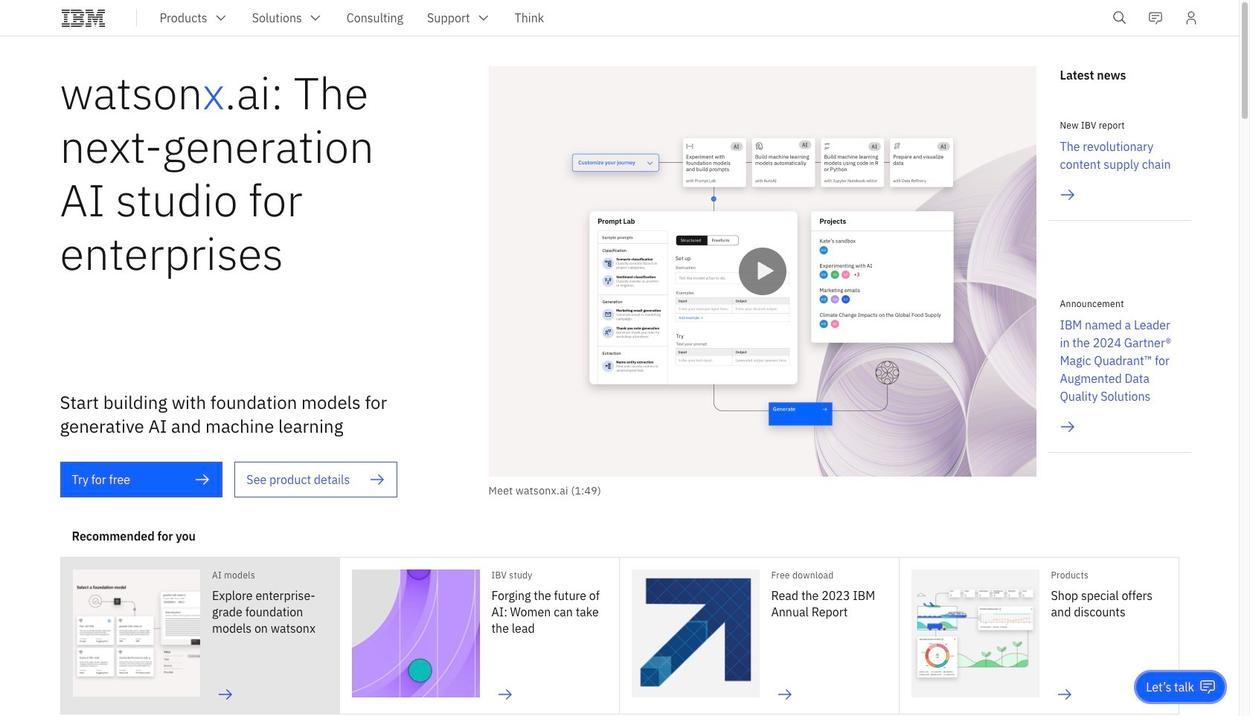 Task type: vqa. For each thing, say whether or not it's contained in the screenshot.
Your privacy choices element
no



Task type: describe. For each thing, give the bounding box(es) containing it.
let's talk element
[[1147, 680, 1195, 696]]



